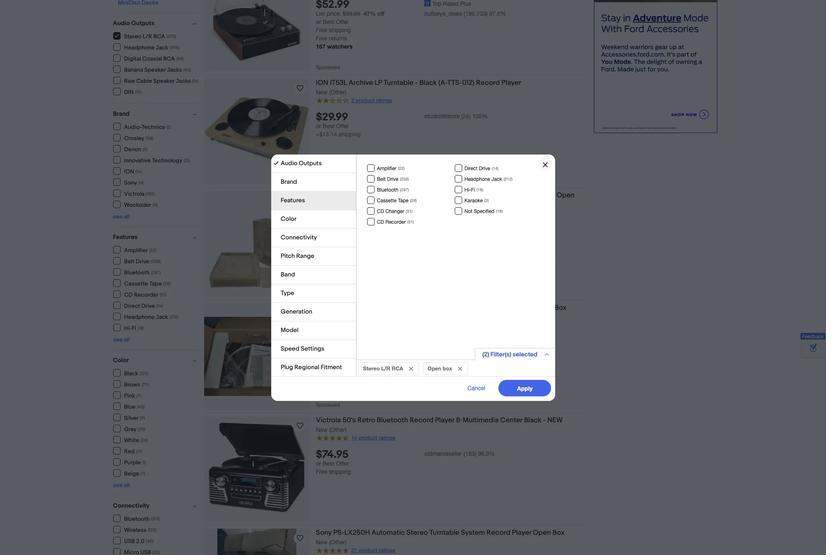 Task type: vqa. For each thing, say whether or not it's contained in the screenshot.


Task type: locate. For each thing, give the bounding box(es) containing it.
0 vertical spatial (51)
[[408, 219, 414, 224]]

(a-
[[439, 79, 448, 87]]

sony inside vintage sony ps-lx120 stereo turntable system vinyl record player  open box new (other)
[[343, 304, 359, 312]]

or for bullseye_deals (196,733) 97.6% or best offer free shipping free returns 167 watchers
[[316, 18, 321, 25]]

0 vertical spatial recorder
[[386, 219, 406, 225]]

- left (a-
[[416, 79, 418, 87]]

not specified (18)
[[465, 208, 503, 214]]

(other) inside sony ps-lx250h automatic stereo turntable system record player open box new (other)
[[329, 539, 347, 546]]

belt drive (258) up ryder
[[377, 176, 409, 182]]

system
[[446, 304, 470, 312], [462, 529, 486, 537]]

audio outputs inside tab
[[281, 159, 322, 167]]

ion (14)
[[124, 168, 142, 175]]

victrola brighton record player image
[[204, 0, 310, 72]]

(7) for beige
[[141, 471, 146, 476]]

or inside oldmanreseller (183) 96.9% or best offer free shipping
[[316, 460, 321, 467]]

0 vertical spatial jack
[[156, 44, 168, 51]]

(22) inside dialog
[[398, 165, 405, 170]]

1 vertical spatial see
[[113, 336, 123, 343]]

crosley inside crosley record player ryder 3-speed bluetooth and built in speakers new open box new (other)
[[316, 191, 341, 199]]

21 product ratings
[[352, 547, 396, 553]]

0 horizontal spatial direct
[[124, 302, 140, 309]]

ion inside ion it53l archive lp turntable - black (a-tts-012) record player new (other)
[[316, 79, 329, 87]]

rca left (375)
[[154, 33, 165, 40]]

(7)
[[137, 393, 141, 398], [141, 471, 146, 476]]

1 all from the top
[[124, 213, 130, 220]]

tab list
[[271, 154, 356, 544]]

0 horizontal spatial hi-fi (18)
[[124, 324, 144, 331]]

1 vertical spatial direct drive (14)
[[124, 302, 163, 309]]

1 vertical spatial (28)
[[164, 281, 171, 286]]

bluetooth down the features dropdown button
[[124, 269, 150, 276]]

(4)
[[139, 180, 144, 185]]

(301)
[[151, 516, 160, 521]]

(14) inside "ion (14)"
[[136, 169, 142, 174]]

amplifier up ryder
[[377, 165, 397, 171]]

shipping inside oldmanreseller (183) 96.9% or best offer free shipping
[[329, 468, 351, 475]]

shipping down $74.95 on the left of page
[[329, 468, 351, 475]]

victrola inside victrola 50's retro bluetooth record player & multimedia center black - new new (other)
[[316, 416, 341, 424]]

1 see all button from the top
[[113, 213, 130, 220]]

0 vertical spatial cd
[[377, 208, 384, 214]]

0 vertical spatial (7)
[[137, 393, 141, 398]]

1 vertical spatial see all
[[113, 336, 130, 343]]

connectivity up bluetooth (301)
[[113, 502, 150, 510]]

stereo right lx120
[[392, 304, 413, 312]]

new
[[548, 416, 563, 424]]

shipping up returns at the top
[[329, 27, 351, 33]]

fi up the karaoke
[[471, 187, 475, 193]]

2 see from the top
[[113, 336, 123, 343]]

(other) for sony
[[329, 314, 347, 321]]

banana
[[124, 66, 143, 73]]

0 horizontal spatial off
[[365, 340, 372, 347]]

0 vertical spatial connectivity
[[281, 233, 317, 241]]

(other) up 21 product ratings link
[[329, 539, 347, 546]]

lp
[[375, 79, 382, 87]]

2 vertical spatial (18)
[[138, 325, 144, 331]]

1 vertical spatial jack
[[492, 176, 502, 182]]

rca left (83)
[[163, 55, 175, 62]]

box inside vintage sony ps-lx120 stereo turntable system vinyl record player  open box new (other)
[[555, 304, 567, 312]]

(258) inside dialog
[[400, 176, 409, 181]]

offer inside bullseye_deals (196,733) 97.6% or best offer free shipping free returns 167 watchers
[[336, 18, 349, 25]]

(other) inside ion it53l archive lp turntable - black (a-tts-012) record player new (other)
[[329, 89, 347, 96]]

see all button down beige
[[113, 482, 130, 489]]

2 vertical spatial turntable
[[430, 529, 460, 537]]

system inside vintage sony ps-lx120 stereo turntable system vinyl record player  open box new (other)
[[446, 304, 470, 312]]

model
[[281, 326, 299, 334]]

(other) inside victrola 50's retro bluetooth record player & multimedia center black - new new (other)
[[329, 426, 347, 433]]

(2) inside dropdown button
[[483, 350, 490, 358]]

product right 14
[[359, 435, 378, 441]]

2 vertical spatial see all button
[[113, 482, 130, 489]]

see all for features
[[113, 336, 130, 343]]

(287) down the features dropdown button
[[151, 270, 161, 275]]

product right 21
[[359, 547, 378, 553]]

stereo inside vintage sony ps-lx120 stereo turntable system vinyl record player  open box new (other)
[[392, 304, 413, 312]]

ratings up oldmanreseller (183) 96.9% or best offer free shipping
[[379, 435, 396, 441]]

0 vertical spatial amplifier (22)
[[377, 165, 405, 171]]

shipping right +$13.14
[[339, 131, 361, 137]]

features button
[[113, 233, 200, 241]]

hi-
[[465, 187, 471, 193], [124, 324, 132, 331]]

(other) down vintage
[[329, 314, 347, 321]]

3 see all from the top
[[113, 482, 130, 489]]

(46)
[[184, 67, 191, 72]]

see all up black (125)
[[113, 336, 130, 343]]

2 see all button from the top
[[113, 336, 130, 343]]

1 vertical spatial (258)
[[151, 259, 161, 264]]

0 horizontal spatial (18)
[[138, 325, 144, 331]]

1 vertical spatial system
[[462, 529, 486, 537]]

2 vertical spatial black
[[525, 416, 542, 424]]

1 vertical spatial headphone jack (212)
[[124, 313, 178, 320]]

black left (a-
[[420, 79, 437, 87]]

2 see all from the top
[[113, 336, 130, 343]]

record inside ion it53l archive lp turntable - black (a-tts-012) record player new (other)
[[477, 79, 500, 87]]

(other) inside vintage sony ps-lx120 stereo turntable system vinyl record player  open box new (other)
[[329, 314, 347, 321]]

0 vertical spatial cassette
[[377, 198, 397, 203]]

-
[[416, 79, 418, 87], [544, 416, 546, 424]]

0 horizontal spatial connectivity
[[113, 502, 150, 510]]

audio right the filter applied icon
[[281, 159, 298, 167]]

direct drive (14) inside dialog
[[465, 165, 499, 171]]

(2) right technica
[[167, 124, 171, 130]]

remove filter - audio outputs - stereo l/r rca image
[[409, 367, 413, 371]]

system inside sony ps-lx250h automatic stereo turntable system record player open box new (other)
[[462, 529, 486, 537]]

product right "2"
[[356, 97, 375, 103]]

or inside bullseye_deals (196,733) 97.6% or best offer free shipping free returns 167 watchers
[[316, 18, 321, 25]]

(2) down (58)
[[143, 146, 148, 152]]

0 horizontal spatial outputs
[[131, 19, 155, 27]]

(33)
[[152, 549, 160, 555]]

2 or from the top
[[316, 123, 321, 129]]

2 vertical spatial ratings
[[379, 547, 396, 553]]

l/r for stereo l/r rca
[[381, 365, 391, 371]]

player inside crosley record player ryder 3-speed bluetooth and built in speakers new open box new (other)
[[368, 191, 387, 199]]

best down 14 product ratings 'link'
[[323, 460, 335, 467]]

tab list containing audio outputs
[[271, 154, 356, 544]]

sony inside sony ps-lx250h automatic stereo turntable system record player open box new (other)
[[316, 529, 332, 537]]

1 horizontal spatial crosley
[[316, 191, 341, 199]]

- inside victrola 50's retro bluetooth record player & multimedia center black - new new (other)
[[544, 416, 546, 424]]

brown (79)
[[124, 381, 149, 388]]

1 or from the top
[[316, 18, 321, 25]]

(18) up karaoke (3)
[[477, 187, 484, 192]]

bluetooth (287) down the features dropdown button
[[124, 269, 161, 276]]

sony right watch sony ps-lx250h automatic stereo turntable system record player open box 'image' on the bottom left
[[316, 529, 332, 537]]

ps- inside sony ps-lx250h automatic stereo turntable system record player open box new (other)
[[334, 529, 345, 537]]

0 horizontal spatial black
[[124, 370, 139, 377]]

black up the "brown"
[[124, 370, 139, 377]]

belt down the features dropdown button
[[124, 258, 135, 265]]

watch victrola 50's retro bluetooth record player & multimedia center black - new image
[[295, 421, 305, 431]]

offer inside oldmanreseller (183) 96.9% or best offer free shipping
[[336, 460, 349, 467]]

1 vertical spatial see all button
[[113, 336, 130, 343]]

(2) filter(s) selected
[[483, 350, 538, 358]]

sony (4)
[[124, 179, 144, 186]]

all for features
[[124, 336, 130, 343]]

fi up color dropdown button
[[132, 324, 136, 331]]

1 vertical spatial tape
[[149, 280, 162, 287]]

ion it53l archive lp turntable - black (a-tts-012) record player heading
[[316, 79, 522, 87]]

$99.99 right price:
[[343, 10, 361, 17]]

0 vertical spatial free
[[316, 27, 328, 33]]

2 free from the top
[[316, 35, 328, 41]]

best for bullseye_deals (196,733) 97.6% or best offer free shipping free returns 167 watchers
[[323, 18, 335, 25]]

1 vertical spatial recorder
[[134, 291, 159, 298]]

new inside sony ps-lx250h automatic stereo turntable system record player open box new (other)
[[316, 539, 328, 546]]

(other) inside crosley record player ryder 3-speed bluetooth and built in speakers new open box new (other)
[[329, 210, 347, 217]]

see all button
[[113, 213, 130, 220], [113, 336, 130, 343], [113, 482, 130, 489]]

vintage sony ps-lx120 stereo turntable system vinyl record player  open box new (other)
[[316, 304, 567, 321]]

2 vertical spatial product
[[359, 547, 378, 553]]

3 see from the top
[[113, 482, 123, 489]]

amplifier down the features dropdown button
[[124, 247, 148, 254]]

2 all from the top
[[124, 336, 130, 343]]

best inside bullseye_deals (196,733) 97.6% or best offer free shipping free returns 167 watchers
[[323, 18, 335, 25]]

0 vertical spatial (212)
[[504, 176, 513, 181]]

1 horizontal spatial victrola
[[316, 416, 341, 424]]

(2) left filter(s)
[[483, 350, 490, 358]]

cancel
[[468, 385, 486, 391]]

see all down wockoder
[[113, 213, 130, 220]]

stereo right automatic
[[407, 529, 428, 537]]

0 vertical spatial speaker
[[145, 66, 166, 73]]

(2) filter(s) selected button
[[475, 348, 556, 360]]

product inside 'link'
[[359, 435, 378, 441]]

- left new
[[544, 416, 546, 424]]

$99.99 inside list price: $99.99 47% off
[[343, 10, 361, 17]]

karaoke
[[465, 198, 483, 203]]

1 vertical spatial black
[[124, 370, 139, 377]]

(other) for it53l
[[329, 89, 347, 96]]

black right center
[[525, 416, 542, 424]]

2 vertical spatial rca
[[392, 365, 404, 371]]

1 horizontal spatial (258)
[[400, 176, 409, 181]]

victrola left 50's
[[316, 416, 341, 424]]

ratings for $74.95
[[379, 435, 396, 441]]

2 product ratings
[[352, 97, 393, 103]]

all down beige
[[124, 482, 130, 489]]

ps- up 15%
[[360, 304, 371, 312]]

(258)
[[400, 176, 409, 181], [151, 259, 161, 264]]

shipping inside "studio98store (24) 100% or best offer +$13.14 shipping"
[[339, 131, 361, 137]]

0 vertical spatial audio
[[113, 19, 130, 27]]

2 product ratings link
[[316, 96, 393, 104]]

selected
[[513, 350, 538, 358]]

bluetooth (287)
[[377, 187, 409, 193], [124, 269, 161, 276]]

1 vertical spatial cassette
[[124, 280, 148, 287]]

1 horizontal spatial -
[[544, 416, 546, 424]]

0 vertical spatial speed
[[416, 191, 437, 199]]

audio inside tab
[[281, 159, 298, 167]]

usb 2.0 (40)
[[124, 538, 154, 545]]

multimedia
[[463, 416, 499, 424]]

1 vertical spatial bluetooth (287)
[[124, 269, 161, 276]]

(22) down the features dropdown button
[[149, 247, 157, 253]]

2 offer from the top
[[336, 123, 349, 129]]

rca left "remove filter - audio outputs - stereo l/r rca" icon
[[392, 365, 404, 371]]

belt drive (258) down the features dropdown button
[[124, 258, 161, 265]]

0 vertical spatial box
[[316, 200, 328, 208]]

list price: $99.99 47% off
[[316, 10, 385, 17]]

0 horizontal spatial ps-
[[334, 529, 345, 537]]

offer for studio98store (24) 100% or best offer +$13.14 shipping
[[336, 123, 349, 129]]

all
[[124, 213, 130, 220], [124, 336, 130, 343], [124, 482, 130, 489]]

(7) down (1)
[[141, 471, 146, 476]]

off right 47%
[[378, 10, 385, 17]]

audio outputs right the filter applied icon
[[281, 159, 322, 167]]

see all for color
[[113, 482, 130, 489]]

crosley right the watch crosley record player ryder 3-speed bluetooth and built in speakers new open box image
[[316, 191, 341, 199]]

(13)
[[184, 158, 190, 163]]

turntable inside sony ps-lx250h automatic stereo turntable system record player open box new (other)
[[430, 529, 460, 537]]

0 vertical spatial see all
[[113, 213, 130, 220]]

0 horizontal spatial headphone jack (212)
[[124, 313, 178, 320]]

sony ps-lx250h automatic stereo turntable system record player open box image
[[217, 529, 296, 555]]

0 vertical spatial product
[[356, 97, 375, 103]]

(18) up color dropdown button
[[138, 325, 144, 331]]

jacks down the (46)
[[176, 77, 191, 84]]

1 horizontal spatial (14)
[[157, 303, 163, 308]]

price:
[[327, 10, 341, 17]]

1 free from the top
[[316, 27, 328, 33]]

(258) up ryder
[[400, 176, 409, 181]]

or inside "studio98store (24) 100% or best offer +$13.14 shipping"
[[316, 123, 321, 129]]

1 horizontal spatial (22)
[[398, 165, 405, 170]]

best down price:
[[323, 18, 335, 25]]

2 horizontal spatial (2)
[[483, 350, 490, 358]]

0 vertical spatial sony
[[124, 179, 137, 186]]

offer up +$14.90 shipping at the left
[[336, 236, 349, 243]]

see all button for features
[[113, 336, 130, 343]]

1 vertical spatial amplifier
[[124, 247, 148, 254]]

outputs up the stereo l/r rca (375)
[[131, 19, 155, 27]]

2 vertical spatial see all
[[113, 482, 130, 489]]

color up black (125)
[[113, 356, 129, 364]]

filter applied image
[[274, 160, 279, 165]]

1 vertical spatial (2)
[[143, 146, 148, 152]]

tab list inside dialog
[[271, 154, 356, 544]]

2 (other) from the top
[[329, 210, 347, 217]]

best for studio98store (24) 100% or best offer +$13.14 shipping
[[323, 123, 335, 129]]

5 (other) from the top
[[329, 539, 347, 546]]

1 see from the top
[[113, 213, 123, 220]]

speakers
[[510, 191, 540, 199]]

3 (other) from the top
[[329, 314, 347, 321]]

1 vertical spatial turntable
[[415, 304, 445, 312]]

14
[[352, 435, 358, 441]]

crosley for (58)
[[124, 135, 145, 142]]

ion for (14)
[[124, 168, 134, 175]]

beige
[[124, 470, 139, 477]]

new
[[316, 89, 328, 96], [541, 191, 556, 199], [316, 210, 328, 217], [316, 314, 328, 321], [316, 426, 328, 433], [316, 539, 328, 546]]

connectivity up pitch range
[[281, 233, 317, 241]]

(51)
[[408, 219, 414, 224], [160, 292, 166, 297]]

0 vertical spatial hi-fi (18)
[[465, 187, 484, 193]]

l/r
[[143, 33, 152, 40], [381, 365, 391, 371]]

0 vertical spatial headphone
[[124, 44, 155, 51]]

sony right vintage
[[343, 304, 359, 312]]

top
[[433, 0, 442, 7]]

or best offer
[[316, 236, 349, 243]]

1 horizontal spatial tape
[[398, 198, 409, 203]]

belt up cd changer (31)
[[377, 176, 386, 182]]

record inside vintage sony ps-lx120 stereo turntable system vinyl record player  open box new (other)
[[489, 304, 513, 312]]

(other) down 50's
[[329, 426, 347, 433]]

speed inside dialog
[[281, 345, 300, 353]]

ratings down lp
[[376, 97, 393, 103]]

cd
[[377, 208, 384, 214], [377, 219, 384, 225], [124, 291, 133, 298]]

bluetooth (287) left 3-
[[377, 187, 409, 193]]

speaker down digital coaxial rca (83)
[[145, 66, 166, 73]]

1 horizontal spatial belt
[[377, 176, 386, 182]]

shipping down or best offer
[[339, 244, 361, 251]]

turntable inside vintage sony ps-lx120 stereo turntable system vinyl record player  open box new (other)
[[415, 304, 445, 312]]

player
[[502, 79, 522, 87], [368, 191, 387, 199], [515, 304, 534, 312], [436, 416, 455, 424], [513, 529, 532, 537]]

open inside vintage sony ps-lx120 stereo turntable system vinyl record player  open box new (other)
[[536, 304, 554, 312]]

cd recorder (51)
[[377, 219, 414, 225], [124, 291, 166, 298]]

new right 'watch victrola 50's retro bluetooth record player & multimedia center black - new' image
[[316, 426, 328, 433]]

new up $49.69
[[316, 210, 328, 217]]

0 horizontal spatial recorder
[[134, 291, 159, 298]]

speaker down banana speaker jacks (46)
[[153, 77, 175, 84]]

new right 'speakers'
[[541, 191, 556, 199]]

new inside vintage sony ps-lx120 stereo turntable system vinyl record player  open box new (other)
[[316, 314, 328, 321]]

ratings inside 14 product ratings 'link'
[[379, 435, 396, 441]]

2 best from the top
[[323, 123, 335, 129]]

1 horizontal spatial belt drive (258)
[[377, 176, 409, 182]]

open
[[557, 191, 575, 199], [536, 304, 554, 312], [428, 365, 442, 371], [533, 529, 551, 537]]

(7) inside beige (7)
[[141, 471, 146, 476]]

speed inside crosley record player ryder 3-speed bluetooth and built in speakers new open box new (other)
[[416, 191, 437, 199]]

(258) down the features dropdown button
[[151, 259, 161, 264]]

0 vertical spatial outputs
[[131, 19, 155, 27]]

1 vertical spatial audio
[[281, 159, 298, 167]]

shipping down now
[[339, 357, 361, 363]]

(14) inside dialog
[[492, 165, 499, 170]]

1 horizontal spatial l/r
[[381, 365, 391, 371]]

bluetooth up the not
[[439, 191, 470, 199]]

wireless (122)
[[124, 526, 157, 533]]

(7) inside pink (7)
[[137, 393, 141, 398]]

bluetooth inside crosley record player ryder 3-speed bluetooth and built in speakers new open box new (other)
[[439, 191, 470, 199]]

1 vertical spatial color
[[113, 356, 129, 364]]

outputs
[[131, 19, 155, 27], [299, 159, 322, 167]]

din
[[124, 88, 134, 95]]

vintage sony ps-lx120 stereo turntable system vinyl record player  open box link
[[316, 304, 588, 314]]

dialog
[[0, 0, 827, 555]]

1 offer from the top
[[336, 18, 349, 25]]

0 horizontal spatial l/r
[[143, 33, 152, 40]]

white (26)
[[124, 437, 148, 444]]

(other) down it53l
[[329, 89, 347, 96]]

all up black (125)
[[124, 336, 130, 343]]

1 horizontal spatial (2)
[[167, 124, 171, 130]]

0 vertical spatial see
[[113, 213, 123, 220]]

3 see all button from the top
[[113, 482, 130, 489]]

outputs inside tab
[[299, 159, 322, 167]]

(375)
[[167, 34, 176, 39]]

47%
[[364, 10, 376, 17]]

see
[[113, 213, 123, 220], [113, 336, 123, 343], [113, 482, 123, 489]]

1 horizontal spatial outputs
[[299, 159, 322, 167]]

crosley record player ryder 3-speed bluetooth and built in speakers new open box heading
[[316, 191, 575, 208]]

1 vertical spatial audio outputs
[[281, 159, 322, 167]]

3 all from the top
[[124, 482, 130, 489]]

system for vinyl
[[446, 304, 470, 312]]

bluetooth up wireless
[[124, 515, 150, 522]]

4 (other) from the top
[[329, 426, 347, 433]]

outputs for the audio outputs dropdown button in the left top of the page
[[131, 19, 155, 27]]

off
[[378, 10, 385, 17], [365, 340, 372, 347]]

(7) for pink
[[137, 393, 141, 398]]

1 vertical spatial sony
[[343, 304, 359, 312]]

cassette tape (28)
[[377, 198, 417, 203], [124, 280, 171, 287]]

best inside "studio98store (24) 100% or best offer +$13.14 shipping"
[[323, 123, 335, 129]]

(7) right pink on the bottom left of the page
[[137, 393, 141, 398]]

2 horizontal spatial (14)
[[492, 165, 499, 170]]

new right watch sony ps-lx250h automatic stereo turntable system record player open box 'image' on the bottom left
[[316, 539, 328, 546]]

4 offer from the top
[[336, 460, 349, 467]]

player inside vintage sony ps-lx120 stereo turntable system vinyl record player  open box new (other)
[[515, 304, 534, 312]]

see for color
[[113, 482, 123, 489]]

4 best from the top
[[323, 460, 335, 467]]

offer inside "studio98store (24) 100% or best offer +$13.14 shipping"
[[336, 123, 349, 129]]

best inside oldmanreseller (183) 96.9% or best offer free shipping
[[323, 460, 335, 467]]

1 (other) from the top
[[329, 89, 347, 96]]

1 horizontal spatial fi
[[471, 187, 475, 193]]

(287) left 3-
[[400, 187, 409, 192]]

advertisement region
[[594, 0, 718, 133]]

(other) up $49.69
[[329, 210, 347, 217]]

free inside oldmanreseller (183) 96.9% or best offer free shipping
[[316, 468, 328, 475]]

crosley (58)
[[124, 135, 153, 142]]

new down vintage
[[316, 314, 328, 321]]

see all button up black (125)
[[113, 336, 130, 343]]

1 vertical spatial brand
[[281, 178, 297, 186]]

(26)
[[141, 437, 148, 443]]

4 or from the top
[[316, 460, 321, 467]]

sony ps-lx250h automatic stereo turntable system record player open box new (other)
[[316, 529, 565, 546]]

pink
[[124, 392, 135, 399]]

ratings inside the 2 product ratings link
[[376, 97, 393, 103]]

1 vertical spatial amplifier (22)
[[124, 247, 157, 254]]

$29.99
[[316, 111, 349, 123]]

color
[[281, 215, 297, 223], [113, 356, 129, 364]]

rca inside dialog
[[392, 365, 404, 371]]

player inside sony ps-lx250h automatic stereo turntable system record player open box new (other)
[[513, 529, 532, 537]]

shipping inside was: $99.99 15% off buy it now +$35.00 shipping
[[339, 357, 361, 363]]

ps- up 21 product ratings link
[[334, 529, 345, 537]]

1 see all from the top
[[113, 213, 130, 220]]

offer down 14 product ratings 'link'
[[336, 460, 349, 467]]

sony left (4)
[[124, 179, 137, 186]]

0 horizontal spatial cd recorder (51)
[[124, 291, 166, 298]]

offer
[[336, 18, 349, 25], [336, 123, 349, 129], [336, 236, 349, 243], [336, 460, 349, 467]]

not
[[465, 208, 473, 214]]

stereo down 15%
[[363, 365, 380, 371]]

(16)
[[193, 78, 199, 83]]

ratings
[[376, 97, 393, 103], [379, 435, 396, 441], [379, 547, 396, 553]]

0 vertical spatial color
[[281, 215, 297, 223]]

0 horizontal spatial (212)
[[170, 314, 178, 320]]

new inside victrola 50's retro bluetooth record player & multimedia center black - new new (other)
[[316, 426, 328, 433]]

1 horizontal spatial amplifier
[[377, 165, 397, 171]]

shipping for bullseye_deals (196,733) 97.6% or best offer free shipping free returns 167 watchers
[[329, 27, 351, 33]]

remove filter - condition - open box image
[[458, 367, 462, 371]]

apply
[[518, 384, 533, 391]]

see all button for color
[[113, 482, 130, 489]]

ratings down automatic
[[379, 547, 396, 553]]

l/r up headphone jack (395)
[[143, 33, 152, 40]]

audio up the stereo l/r rca (375)
[[113, 19, 130, 27]]

color down the watch crosley record player ryder 3-speed bluetooth and built in speakers new open box image
[[281, 215, 297, 223]]

offer up +$13.14
[[336, 123, 349, 129]]

1 best from the top
[[323, 18, 335, 25]]

audio-
[[124, 123, 142, 130]]

(28)
[[410, 198, 417, 203], [164, 281, 171, 286]]

connectivity inside dialog
[[281, 233, 317, 241]]

best up the +$14.90
[[323, 236, 335, 243]]

shipping inside bullseye_deals (196,733) 97.6% or best offer free shipping free returns 167 watchers
[[329, 27, 351, 33]]

(122)
[[148, 527, 157, 533]]

hi-fi (18) up the karaoke
[[465, 187, 484, 193]]

plug
[[281, 363, 293, 371]]

archive
[[349, 79, 373, 87]]

ryder
[[389, 191, 408, 199]]

amplifier (22) up ryder
[[377, 165, 405, 171]]

watchers
[[327, 43, 353, 50]]

0 vertical spatial audio outputs
[[113, 19, 155, 27]]

see all down beige
[[113, 482, 130, 489]]

3 free from the top
[[316, 468, 328, 475]]

l/r left "remove filter - audio outputs - stereo l/r rca" icon
[[381, 365, 391, 371]]

victrola for 50's
[[316, 416, 341, 424]]

best up +$13.14
[[323, 123, 335, 129]]

(18) right specified at the top
[[496, 208, 503, 213]]

crosley down audio-
[[124, 135, 145, 142]]

0 vertical spatial $99.99
[[343, 10, 361, 17]]

stereo l/r rca
[[363, 365, 404, 371]]

1 vertical spatial belt drive (258)
[[124, 258, 161, 265]]

0 horizontal spatial crosley
[[124, 135, 145, 142]]

direct
[[465, 165, 478, 171], [124, 302, 140, 309]]

1 vertical spatial hi-
[[124, 324, 132, 331]]

fi
[[471, 187, 475, 193], [132, 324, 136, 331]]

offer for oldmanreseller (183) 96.9% or best offer free shipping
[[336, 460, 349, 467]]

ion up the sony (4) in the left top of the page
[[124, 168, 134, 175]]

2 vertical spatial (2)
[[483, 350, 490, 358]]

0 horizontal spatial hi-
[[124, 324, 132, 331]]

audio
[[113, 19, 130, 27], [281, 159, 298, 167]]

outputs down +$13.14
[[299, 159, 322, 167]]

headphone
[[124, 44, 155, 51], [465, 176, 491, 182], [124, 313, 155, 320]]

vintage sony ps-lx120 stereo turntable system vinyl record player  open box image
[[204, 317, 310, 396]]



Task type: describe. For each thing, give the bounding box(es) containing it.
record inside crosley record player ryder 3-speed bluetooth and built in speakers new open box new (other)
[[343, 191, 366, 199]]

plus
[[461, 0, 472, 7]]

(9)
[[140, 415, 145, 421]]

ion it53l archive lp turntable - black (a-tts-012) record player link
[[316, 79, 588, 89]]

0 vertical spatial headphone jack (212)
[[465, 176, 513, 182]]

- inside ion it53l archive lp turntable - black (a-tts-012) record player new (other)
[[416, 79, 418, 87]]

innovative technology (13)
[[124, 157, 190, 164]]

blue (43)
[[124, 403, 145, 410]]

all for color
[[124, 482, 130, 489]]

type
[[281, 289, 294, 297]]

plug regional fitment
[[281, 363, 342, 371]]

list
[[316, 10, 325, 17]]

0 vertical spatial amplifier
[[377, 165, 397, 171]]

crosley for record
[[316, 191, 341, 199]]

range
[[296, 252, 314, 260]]

player inside victrola 50's retro bluetooth record player & multimedia center black - new new (other)
[[436, 416, 455, 424]]

ratings for $29.99
[[376, 97, 393, 103]]

3 best from the top
[[323, 236, 335, 243]]

denon
[[124, 146, 141, 153]]

0 horizontal spatial (287)
[[151, 270, 161, 275]]

0 vertical spatial cassette tape (28)
[[377, 198, 417, 203]]

15%
[[351, 340, 364, 347]]

ion it53l archive lp turntable - black (a-tts-012) record player new (other)
[[316, 79, 522, 96]]

headphone jack (395)
[[124, 44, 180, 51]]

0 vertical spatial jacks
[[167, 66, 182, 73]]

silver
[[124, 414, 139, 421]]

crosley record player ryder 3-speed bluetooth and built in speakers new open box new (other)
[[316, 191, 575, 217]]

audio outputs for audio outputs tab
[[281, 159, 322, 167]]

ion for it53l
[[316, 79, 329, 87]]

white
[[124, 437, 139, 444]]

(35)
[[138, 426, 146, 432]]

top rated plus
[[433, 0, 472, 7]]

0 vertical spatial tape
[[398, 198, 409, 203]]

lx120
[[371, 304, 390, 312]]

in
[[502, 191, 508, 199]]

now
[[333, 348, 345, 355]]

vintage
[[316, 304, 341, 312]]

(19)
[[136, 449, 143, 454]]

bluetooth (301)
[[124, 515, 160, 522]]

(3)
[[485, 198, 489, 203]]

outputs for audio outputs tab
[[299, 159, 322, 167]]

+$14.90
[[316, 244, 337, 251]]

amplifier (22) inside dialog
[[377, 165, 405, 171]]

offer for bullseye_deals (196,733) 97.6% or best offer free shipping free returns 167 watchers
[[336, 18, 349, 25]]

black inside victrola 50's retro bluetooth record player & multimedia center black - new new (other)
[[525, 416, 542, 424]]

box inside crosley record player ryder 3-speed bluetooth and built in speakers new open box new (other)
[[316, 200, 328, 208]]

fitment
[[321, 363, 342, 371]]

product for $74.95
[[359, 435, 378, 441]]

off inside was: $99.99 15% off buy it now +$35.00 shipping
[[365, 340, 372, 347]]

cd recorder (51) inside dialog
[[377, 219, 414, 225]]

studio98store
[[425, 113, 460, 119]]

oldmanreseller
[[425, 450, 463, 457]]

1 horizontal spatial brand
[[281, 178, 297, 186]]

1 horizontal spatial cassette
[[377, 198, 397, 203]]

pink (7)
[[124, 392, 141, 399]]

0 horizontal spatial features
[[113, 233, 138, 241]]

(125)
[[140, 371, 149, 376]]

victrola for (182)
[[124, 190, 145, 197]]

or for oldmanreseller (183) 96.9% or best offer free shipping
[[316, 460, 321, 467]]

0 vertical spatial belt
[[377, 176, 386, 182]]

(2) inside denon (2)
[[143, 146, 148, 152]]

3-
[[409, 191, 416, 199]]

see for brand
[[113, 213, 123, 220]]

bullseye_deals
[[425, 10, 463, 17]]

bluetooth inside victrola 50's retro bluetooth record player & multimedia center black - new new (other)
[[377, 416, 409, 424]]

buy
[[316, 348, 326, 355]]

audio outputs for the audio outputs dropdown button in the left top of the page
[[113, 19, 155, 27]]

1 vertical spatial fi
[[132, 324, 136, 331]]

open inside sony ps-lx250h automatic stereo turntable system record player open box new (other)
[[533, 529, 551, 537]]

victrola 50's retro bluetooth record player & multimedia center black - new heading
[[316, 416, 563, 424]]

record inside sony ps-lx250h automatic stereo turntable system record player open box new (other)
[[487, 529, 511, 537]]

watch vintage sony ps-lx120 stereo turntable system vinyl record player  open box image
[[295, 308, 305, 318]]

audio outputs tab
[[271, 154, 356, 173]]

box
[[443, 365, 452, 371]]

sony ps-lx250h automatic stereo turntable system record player open box heading
[[316, 529, 565, 537]]

(79)
[[142, 382, 149, 387]]

bluetooth up cd changer (31)
[[377, 187, 399, 193]]

2 vertical spatial cd
[[124, 291, 133, 298]]

feedback
[[803, 334, 825, 340]]

turntable for lx120
[[415, 304, 445, 312]]

1 horizontal spatial off
[[378, 10, 385, 17]]

(196,733)
[[464, 10, 488, 17]]

automatic
[[372, 529, 405, 537]]

belt drive (258) inside dialog
[[377, 176, 409, 182]]

wireless
[[124, 526, 147, 533]]

best for oldmanreseller (183) 96.9% or best offer free shipping
[[323, 460, 335, 467]]

open inside crosley record player ryder 3-speed bluetooth and built in speakers new open box new (other)
[[557, 191, 575, 199]]

new inside ion it53l archive lp turntable - black (a-tts-012) record player new (other)
[[316, 89, 328, 96]]

sony ps-lx250h automatic stereo turntable system record player open box link
[[316, 529, 588, 539]]

(1)
[[142, 460, 146, 465]]

watch crosley record player ryder 3-speed bluetooth and built in speakers new open box image
[[295, 196, 305, 206]]

ion it53l archive lp turntable - black (a-tts-012) record player image
[[204, 97, 310, 166]]

technica
[[142, 123, 165, 130]]

see for features
[[113, 336, 123, 343]]

1 horizontal spatial (18)
[[477, 187, 484, 192]]

hi- inside dialog
[[465, 187, 471, 193]]

(18) inside not specified (18)
[[496, 208, 503, 213]]

14 product ratings link
[[316, 434, 396, 441]]

2 vertical spatial jack
[[156, 313, 168, 320]]

generation
[[281, 308, 312, 315]]

settings
[[301, 345, 325, 353]]

audio outputs button
[[113, 19, 200, 27]]

free for oldmanreseller (183) 96.9% or best offer free shipping
[[316, 468, 328, 475]]

player inside ion it53l archive lp turntable - black (a-tts-012) record player new (other)
[[502, 79, 522, 87]]

product for $29.99
[[356, 97, 375, 103]]

1 vertical spatial connectivity
[[113, 502, 150, 510]]

167
[[316, 43, 326, 50]]

+$14.90 shipping
[[316, 244, 361, 251]]

victrola 50's retro bluetooth record player & multimedia center black - new link
[[316, 416, 588, 426]]

$84.99
[[316, 328, 351, 341]]

1 vertical spatial cd recorder (51)
[[124, 291, 166, 298]]

0 horizontal spatial brand
[[113, 110, 130, 118]]

box inside sony ps-lx250h automatic stereo turntable system record player open box new (other)
[[553, 529, 565, 537]]

1 vertical spatial jacks
[[176, 77, 191, 84]]

rca for stereo l/r rca
[[154, 33, 165, 40]]

watch ion it53l archive lp turntable - black (a-tts-012) record player image
[[295, 83, 305, 93]]

l/r for stereo l/r rca (375)
[[143, 33, 152, 40]]

victrola 50's retro bluetooth record player & multimedia center black - new image
[[204, 421, 310, 517]]

(33) link
[[113, 548, 160, 555]]

1 vertical spatial belt
[[124, 258, 135, 265]]

it53l
[[330, 79, 347, 87]]

stereo inside sony ps-lx250h automatic stereo turntable system record player open box new (other)
[[407, 529, 428, 537]]

audio for the audio outputs dropdown button in the left top of the page
[[113, 19, 130, 27]]

0 horizontal spatial cassette
[[124, 280, 148, 287]]

1 horizontal spatial direct
[[465, 165, 478, 171]]

rated
[[444, 0, 459, 7]]

purple
[[124, 459, 141, 466]]

0 horizontal spatial color
[[113, 356, 129, 364]]

system for record
[[462, 529, 486, 537]]

3 offer from the top
[[336, 236, 349, 243]]

0 horizontal spatial (28)
[[164, 281, 171, 286]]

(212) inside dialog
[[504, 176, 513, 181]]

1 horizontal spatial features
[[281, 196, 305, 204]]

0 vertical spatial fi
[[471, 187, 475, 193]]

usb
[[124, 538, 135, 545]]

1 vertical spatial direct
[[124, 302, 140, 309]]

1 vertical spatial cassette tape (28)
[[124, 280, 171, 287]]

$74.95
[[316, 448, 349, 461]]

14 product ratings
[[352, 435, 396, 441]]

(other) for 50's
[[329, 426, 347, 433]]

stereo inside dialog
[[363, 365, 380, 371]]

all for brand
[[124, 213, 130, 220]]

cable
[[136, 77, 152, 84]]

0 horizontal spatial amplifier (22)
[[124, 247, 157, 254]]

1 vertical spatial speaker
[[153, 77, 175, 84]]

(287) inside dialog
[[400, 187, 409, 192]]

pitch range
[[281, 252, 314, 260]]

record inside victrola 50's retro bluetooth record player & multimedia center black - new new (other)
[[410, 416, 434, 424]]

black inside ion it53l archive lp turntable - black (a-tts-012) record player new (other)
[[420, 79, 437, 87]]

dialog containing audio outputs
[[0, 0, 827, 555]]

1 vertical spatial cd
[[377, 219, 384, 225]]

audio for audio outputs tab
[[281, 159, 298, 167]]

lx250h
[[345, 529, 370, 537]]

ps- inside vintage sony ps-lx120 stereo turntable system vinyl record player  open box new (other)
[[360, 304, 371, 312]]

and
[[472, 191, 485, 199]]

karaoke (3)
[[465, 198, 489, 203]]

ratings inside 21 product ratings link
[[379, 547, 396, 553]]

purple (1)
[[124, 459, 146, 466]]

free for bullseye_deals (196,733) 97.6% or best offer free shipping free returns 167 watchers
[[316, 27, 328, 33]]

1 vertical spatial headphone
[[465, 176, 491, 182]]

3 or from the top
[[316, 236, 321, 243]]

2 vertical spatial headphone
[[124, 313, 155, 320]]

crosley record player ryder 3-speed bluetooth and built in speakers new open box image
[[204, 191, 310, 297]]

or for studio98store (24) 100% or best offer +$13.14 shipping
[[316, 123, 321, 129]]

retro
[[358, 416, 376, 424]]

0 horizontal spatial (258)
[[151, 259, 161, 264]]

turntable for automatic
[[430, 529, 460, 537]]

it
[[328, 348, 331, 355]]

(11)
[[153, 202, 158, 207]]

1 horizontal spatial (28)
[[410, 198, 417, 203]]

shipping for studio98store (24) 100% or best offer +$13.14 shipping
[[339, 131, 361, 137]]

digital coaxial rca (83)
[[124, 55, 184, 62]]

0 horizontal spatial (22)
[[149, 247, 157, 253]]

rca for digital coaxial rca
[[163, 55, 175, 62]]

built
[[487, 191, 501, 199]]

denon (2)
[[124, 146, 148, 153]]

changer
[[386, 208, 405, 214]]

see all for brand
[[113, 213, 130, 220]]

&
[[456, 416, 462, 424]]

band
[[281, 271, 295, 278]]

0 horizontal spatial (51)
[[160, 292, 166, 297]]

brown
[[124, 381, 140, 388]]

watch sony ps-lx250h automatic stereo turntable system record player open box image
[[295, 533, 305, 543]]

97.6%
[[490, 10, 507, 17]]

1 horizontal spatial recorder
[[386, 219, 406, 225]]

digital
[[124, 55, 141, 62]]

sony for ps-
[[316, 529, 332, 537]]

sony for (4)
[[124, 179, 137, 186]]

bluetooth (287) inside dialog
[[377, 187, 409, 193]]

raw
[[124, 77, 135, 84]]

tts-
[[448, 79, 463, 87]]

shipping for oldmanreseller (183) 96.9% or best offer free shipping
[[329, 468, 351, 475]]

(182)
[[146, 191, 155, 196]]

color inside dialog
[[281, 215, 297, 223]]

din (15)
[[124, 88, 142, 95]]

see all button for brand
[[113, 213, 130, 220]]

stereo up headphone jack (395)
[[124, 33, 142, 40]]

turntable inside ion it53l archive lp turntable - black (a-tts-012) record player new (other)
[[384, 79, 414, 87]]

vintage sony ps-lx120 stereo turntable system vinyl record player  open box heading
[[316, 304, 567, 312]]

2.0
[[136, 538, 145, 545]]

$99.99 inside was: $99.99 15% off buy it now +$35.00 shipping
[[331, 340, 348, 347]]

0 horizontal spatial belt drive (258)
[[124, 258, 161, 265]]

0 horizontal spatial bluetooth (287)
[[124, 269, 161, 276]]

(2) inside audio-technica (2)
[[167, 124, 171, 130]]

21 product ratings link
[[316, 546, 396, 554]]

cancel button
[[459, 380, 495, 396]]

brand button
[[113, 110, 200, 118]]



